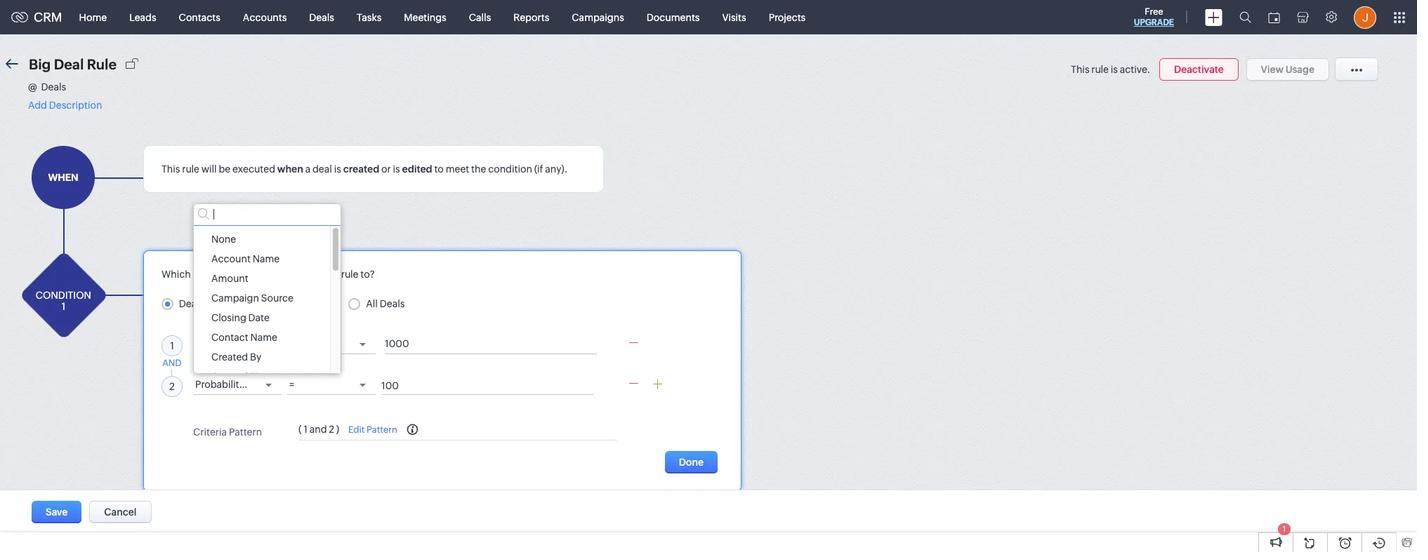 Task type: locate. For each thing, give the bounding box(es) containing it.
to
[[434, 164, 444, 175], [286, 269, 295, 280]]

2 horizontal spatial is
[[1111, 64, 1118, 75]]

this rule is active.
[[1071, 64, 1151, 75]]

1 vertical spatial name
[[250, 332, 277, 343]]

deals left tasks link
[[309, 12, 334, 23]]

is left active.
[[1111, 64, 1118, 75]]

pattern right edit
[[367, 425, 397, 435]]

executed
[[233, 164, 275, 175]]

account name
[[211, 253, 280, 265]]

1 vertical spatial this
[[162, 164, 180, 175]]

projects link
[[758, 0, 817, 34]]

upgrade
[[1134, 18, 1175, 27]]

1 inside condition 1
[[61, 301, 65, 312]]

free upgrade
[[1134, 6, 1175, 27]]

deals for deals matching certain conditions
[[179, 299, 204, 310]]

1 horizontal spatial rule
[[341, 269, 359, 280]]

0 horizontal spatial 1
[[61, 301, 65, 312]]

is
[[1111, 64, 1118, 75], [334, 164, 341, 175], [393, 164, 400, 175]]

contacts
[[179, 12, 220, 23]]

0 horizontal spatial pattern
[[229, 427, 262, 438]]

(if
[[534, 164, 543, 175]]

documents link
[[636, 0, 711, 34]]

deals link
[[298, 0, 346, 34]]

= field up 2
[[287, 377, 376, 395]]

tree containing none
[[194, 226, 341, 387]]

2 vertical spatial 1
[[1283, 525, 1286, 534]]

documents
[[647, 12, 700, 23]]

home
[[79, 12, 107, 23]]

the right the apply
[[324, 269, 339, 280]]

@  deals add description
[[28, 81, 102, 111]]

0 vertical spatial to
[[434, 164, 444, 175]]

accounts
[[243, 12, 287, 23]]

0 horizontal spatial to
[[286, 269, 295, 280]]

like
[[268, 269, 284, 280]]

is right the "or"
[[393, 164, 400, 175]]

this left active.
[[1071, 64, 1090, 75]]

rule for is
[[1092, 64, 1109, 75]]

to?
[[361, 269, 375, 280]]

campaign
[[211, 293, 259, 304]]

crm link
[[11, 10, 62, 25]]

pattern right criteria
[[229, 427, 262, 438]]

created down created by
[[211, 372, 248, 383]]

1 vertical spatial to
[[286, 269, 295, 280]]

and
[[163, 358, 182, 369]]

2 vertical spatial rule
[[341, 269, 359, 280]]

None search field
[[194, 204, 341, 226]]

1 for (
[[304, 424, 308, 436]]

when
[[48, 172, 78, 183]]

0 vertical spatial this
[[1071, 64, 1090, 75]]

2 created from the top
[[211, 372, 248, 383]]

deals
[[309, 12, 334, 23], [41, 81, 66, 93], [179, 299, 204, 310], [380, 299, 405, 310]]

deals for deals
[[309, 12, 334, 23]]

None button
[[1160, 58, 1239, 81], [665, 452, 718, 474], [32, 502, 82, 524], [1160, 58, 1239, 81], [665, 452, 718, 474], [32, 502, 82, 524]]

criteria pattern
[[193, 427, 262, 438]]

this
[[1071, 64, 1090, 75], [162, 164, 180, 175]]

tasks link
[[346, 0, 393, 34]]

when
[[277, 164, 303, 175]]

0 horizontal spatial this
[[162, 164, 180, 175]]

or
[[381, 164, 391, 175]]

1 horizontal spatial pattern
[[367, 425, 397, 435]]

0 vertical spatial created
[[211, 352, 248, 363]]

1 vertical spatial = field
[[287, 377, 376, 395]]

calls
[[469, 12, 491, 23]]

rule left to? at the left of page
[[341, 269, 359, 280]]

is right deal
[[334, 164, 341, 175]]

contact name
[[211, 332, 277, 343]]

contact
[[211, 332, 248, 343]]

probability (%)
[[195, 379, 260, 390]]

conditions
[[286, 299, 335, 310]]

calendar image
[[1269, 12, 1281, 23]]

name for account name
[[253, 253, 280, 265]]

None text field
[[385, 332, 597, 355], [381, 375, 594, 395], [385, 332, 597, 355], [381, 375, 594, 395]]

probability
[[195, 379, 244, 390]]

2 horizontal spatial rule
[[1092, 64, 1109, 75]]

0 vertical spatial the
[[471, 164, 486, 175]]

this rule will be executed when a deal is created or is edited to meet the condition (if any).
[[162, 164, 568, 175]]

the
[[471, 164, 486, 175], [324, 269, 339, 280]]

1 horizontal spatial is
[[393, 164, 400, 175]]

to left meet
[[434, 164, 444, 175]]

1 horizontal spatial 1
[[304, 424, 308, 436]]

add
[[28, 100, 47, 111]]

0 horizontal spatial rule
[[182, 164, 199, 175]]

all
[[366, 299, 378, 310]]

deals down deals
[[179, 299, 204, 310]]

1 created from the top
[[211, 352, 248, 363]]

apply
[[297, 269, 322, 280]]

campaigns link
[[561, 0, 636, 34]]

condition 1
[[36, 290, 91, 312]]

created down the contact
[[211, 352, 248, 363]]

0 horizontal spatial the
[[324, 269, 339, 280]]

created
[[343, 164, 379, 175]]

1 horizontal spatial this
[[1071, 64, 1090, 75]]

the right meet
[[471, 164, 486, 175]]

this for this rule will be executed when a deal is created or is edited to meet the condition (if any).
[[162, 164, 180, 175]]

big deal rule
[[29, 56, 117, 72]]

1 horizontal spatial to
[[434, 164, 444, 175]]

which deals would you like to apply the rule to?
[[162, 269, 375, 280]]

contacts link
[[168, 0, 232, 34]]

1 vertical spatial 1
[[304, 424, 308, 436]]

search element
[[1231, 0, 1260, 34]]

1 vertical spatial rule
[[182, 164, 199, 175]]

= field down conditions
[[287, 336, 376, 355]]

rule
[[1092, 64, 1109, 75], [182, 164, 199, 175], [341, 269, 359, 280]]

rule left will
[[182, 164, 199, 175]]

2
[[329, 424, 335, 436]]

name up which deals would you like to apply the rule to?
[[253, 253, 280, 265]]

0 vertical spatial 1
[[61, 301, 65, 312]]

name down the date
[[250, 332, 277, 343]]

deals
[[193, 269, 217, 280]]

)
[[337, 424, 339, 436]]

to right "like"
[[286, 269, 295, 280]]

1 vertical spatial created
[[211, 372, 248, 383]]

meetings
[[404, 12, 447, 23]]

accounts link
[[232, 0, 298, 34]]

( 1  and 2 )
[[299, 424, 339, 436]]

active.
[[1120, 64, 1151, 75]]

0 vertical spatial = field
[[287, 336, 376, 355]]

deals inside @  deals add description
[[41, 81, 66, 93]]

created
[[211, 352, 248, 363], [211, 372, 248, 383]]

leads link
[[118, 0, 168, 34]]

tree
[[194, 226, 341, 387]]

1 = field from the top
[[287, 336, 376, 355]]

0 vertical spatial rule
[[1092, 64, 1109, 75]]

rule for will
[[182, 164, 199, 175]]

rule left active.
[[1092, 64, 1109, 75]]

0 vertical spatial name
[[253, 253, 280, 265]]

= field
[[287, 336, 376, 355], [287, 377, 376, 395]]

1 horizontal spatial the
[[471, 164, 486, 175]]

this left will
[[162, 164, 180, 175]]

account
[[211, 253, 251, 265]]

deals up add description link
[[41, 81, 66, 93]]

2 = field from the top
[[287, 377, 376, 395]]

= field containing =
[[287, 377, 376, 395]]

criteria
[[193, 427, 227, 438]]

pattern for criteria pattern
[[229, 427, 262, 438]]

tasks
[[357, 12, 382, 23]]



Task type: describe. For each thing, give the bounding box(es) containing it.
crm
[[34, 10, 62, 25]]

will
[[201, 164, 217, 175]]

profile image
[[1354, 6, 1377, 28]]

this for this rule is active.
[[1071, 64, 1090, 75]]

edited
[[402, 164, 432, 175]]

a
[[305, 164, 311, 175]]

projects
[[769, 12, 806, 23]]

cancel link
[[89, 502, 151, 524]]

big
[[29, 56, 51, 72]]

create menu image
[[1206, 9, 1223, 26]]

(%)
[[246, 379, 260, 390]]

(
[[299, 424, 302, 436]]

edit pattern
[[348, 425, 397, 435]]

date
[[248, 313, 270, 324]]

profile element
[[1346, 0, 1385, 34]]

be
[[219, 164, 231, 175]]

created for created by
[[211, 352, 248, 363]]

matching
[[206, 299, 250, 310]]

reports
[[514, 12, 550, 23]]

deals right all
[[380, 299, 405, 310]]

deal
[[54, 56, 84, 72]]

condition
[[36, 290, 91, 301]]

deals for @  deals add description
[[41, 81, 66, 93]]

meet
[[446, 164, 469, 175]]

condition
[[488, 164, 532, 175]]

closing date
[[211, 313, 270, 324]]

created by
[[211, 352, 262, 363]]

deals matching certain conditions
[[179, 299, 335, 310]]

1 for condition
[[61, 301, 65, 312]]

add description link
[[28, 100, 102, 111]]

would
[[219, 269, 247, 280]]

certain
[[252, 299, 284, 310]]

edit pattern link
[[348, 425, 397, 435]]

deal
[[313, 164, 332, 175]]

by
[[250, 352, 262, 363]]

calls link
[[458, 0, 502, 34]]

any).
[[545, 164, 568, 175]]

home link
[[68, 0, 118, 34]]

search image
[[1240, 11, 1252, 23]]

source
[[261, 293, 294, 304]]

rule
[[87, 56, 117, 72]]

created for created time
[[211, 372, 248, 383]]

and
[[310, 424, 327, 436]]

2 horizontal spatial 1
[[1283, 525, 1286, 534]]

0 horizontal spatial is
[[334, 164, 341, 175]]

leads
[[129, 12, 156, 23]]

reports link
[[502, 0, 561, 34]]

amount
[[211, 273, 248, 284]]

free
[[1145, 6, 1164, 17]]

you
[[249, 269, 266, 280]]

campaigns
[[572, 12, 624, 23]]

description
[[49, 100, 102, 111]]

create menu element
[[1197, 0, 1231, 34]]

=
[[289, 379, 294, 390]]

1 vertical spatial the
[[324, 269, 339, 280]]

campaign source
[[211, 293, 294, 304]]

meetings link
[[393, 0, 458, 34]]

created time
[[211, 372, 273, 383]]

pattern for edit pattern
[[367, 425, 397, 435]]

Probability (%) field
[[193, 377, 282, 395]]

name for contact name
[[250, 332, 277, 343]]

closing
[[211, 313, 246, 324]]

all deals
[[366, 299, 405, 310]]

visits link
[[711, 0, 758, 34]]

edit
[[348, 425, 365, 435]]

which
[[162, 269, 191, 280]]

cancel
[[104, 507, 137, 518]]

visits
[[722, 12, 747, 23]]

none
[[211, 234, 236, 245]]



Task type: vqa. For each thing, say whether or not it's contained in the screenshot.
PROGRESS
no



